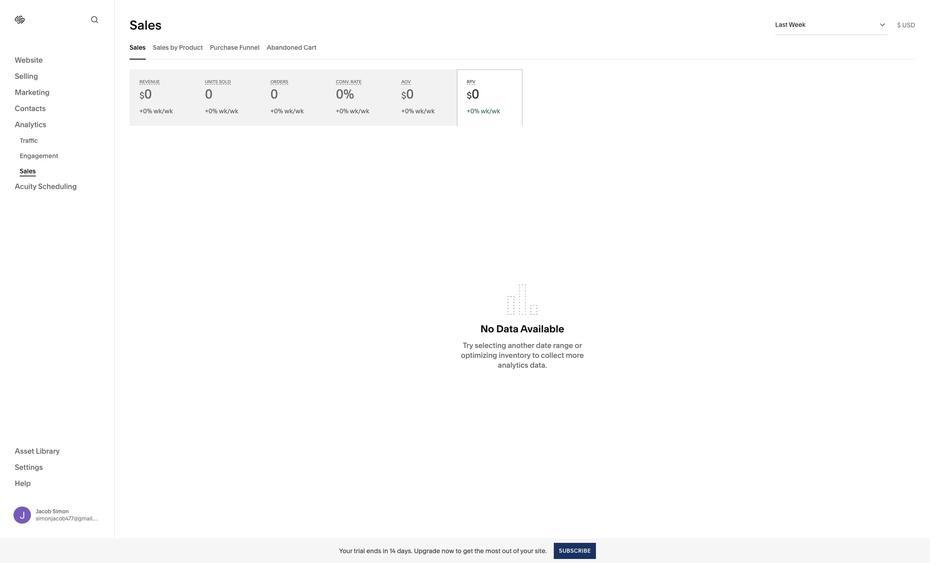 Task type: locate. For each thing, give the bounding box(es) containing it.
to for inventory
[[533, 351, 539, 360]]

3 0% wk/wk from the left
[[405, 107, 435, 115]]

4 0 from the left
[[406, 87, 414, 102]]

no data available
[[481, 323, 564, 336]]

subscribe
[[559, 548, 591, 555]]

trial
[[354, 547, 365, 556]]

data.
[[530, 361, 547, 370]]

asset library link
[[15, 447, 100, 457]]

to left get
[[456, 547, 462, 556]]

try selecting another date range or optimizing inventory to collect more analytics data.
[[461, 341, 584, 370]]

0 down 'units'
[[205, 87, 213, 102]]

0 down revenue
[[144, 87, 152, 102]]

$ down aov
[[401, 91, 406, 101]]

1 horizontal spatial $ 0
[[401, 87, 414, 102]]

1 horizontal spatial to
[[533, 351, 539, 360]]

$ down revenue
[[140, 91, 144, 101]]

0% wk/wk
[[143, 107, 173, 115], [340, 107, 369, 115], [405, 107, 435, 115], [471, 107, 500, 115]]

abandoned cart button
[[267, 35, 317, 60]]

to inside try selecting another date range or optimizing inventory to collect more analytics data.
[[533, 351, 539, 360]]

abandoned
[[267, 43, 302, 51]]

3 wk/wk from the left
[[285, 107, 304, 115]]

last
[[775, 21, 788, 29]]

to up data.
[[533, 351, 539, 360]]

1 0% wk/wk from the left
[[143, 107, 173, 115]]

0% inside orders 0 0% wk/wk
[[274, 107, 283, 115]]

selling link
[[15, 71, 100, 82]]

usd
[[903, 21, 916, 29]]

product
[[179, 43, 203, 51]]

0% down rpv
[[471, 107, 480, 115]]

$ 0 for revenue
[[140, 87, 152, 102]]

wk/wk for aov
[[416, 107, 435, 115]]

more
[[566, 351, 584, 360]]

2 0 from the left
[[205, 87, 213, 102]]

0% down orders
[[274, 107, 283, 115]]

4 wk/wk from the left
[[350, 107, 369, 115]]

0
[[144, 87, 152, 102], [205, 87, 213, 102], [270, 87, 278, 102], [406, 87, 414, 102], [472, 87, 480, 102]]

0% wk/wk down revenue
[[143, 107, 173, 115]]

3 $ 0 from the left
[[467, 87, 480, 102]]

4 0% wk/wk from the left
[[471, 107, 500, 115]]

aov
[[401, 79, 411, 84]]

inventory
[[499, 351, 531, 360]]

simonjacob477@gmail.com
[[36, 516, 105, 522]]

5 0 from the left
[[472, 87, 480, 102]]

0% wk/wk for rpv
[[471, 107, 500, 115]]

6 wk/wk from the left
[[481, 107, 500, 115]]

0 vertical spatial to
[[533, 351, 539, 360]]

3 0 from the left
[[270, 87, 278, 102]]

sold
[[219, 79, 231, 84]]

wk/wk inside units sold 0 0% wk/wk
[[219, 107, 238, 115]]

conv. rate 0%
[[336, 79, 362, 102]]

$ usd
[[897, 21, 916, 29]]

2 wk/wk from the left
[[219, 107, 238, 115]]

$ 0 down rpv
[[467, 87, 480, 102]]

$ 0
[[140, 87, 152, 102], [401, 87, 414, 102], [467, 87, 480, 102]]

0 down orders
[[270, 87, 278, 102]]

wk/wk inside orders 0 0% wk/wk
[[285, 107, 304, 115]]

0 down rpv
[[472, 87, 480, 102]]

sales
[[130, 17, 162, 33], [130, 43, 146, 51], [153, 43, 169, 51], [20, 167, 36, 175]]

wk/wk
[[154, 107, 173, 115], [219, 107, 238, 115], [285, 107, 304, 115], [350, 107, 369, 115], [416, 107, 435, 115], [481, 107, 500, 115]]

0% wk/wk for aov
[[405, 107, 435, 115]]

5 wk/wk from the left
[[416, 107, 435, 115]]

0 inside orders 0 0% wk/wk
[[270, 87, 278, 102]]

$ down rpv
[[467, 91, 472, 101]]

your
[[520, 547, 534, 556]]

wk/wk for revenue
[[154, 107, 173, 115]]

0%
[[336, 87, 354, 102], [143, 107, 152, 115], [209, 107, 218, 115], [274, 107, 283, 115], [340, 107, 349, 115], [405, 107, 414, 115], [471, 107, 480, 115]]

2 horizontal spatial $ 0
[[467, 87, 480, 102]]

0% wk/wk down conv. rate 0%
[[340, 107, 369, 115]]

0% down aov
[[405, 107, 414, 115]]

0% wk/wk down aov
[[405, 107, 435, 115]]

14
[[390, 547, 396, 556]]

$ 0 down aov
[[401, 87, 414, 102]]

website
[[15, 56, 43, 65]]

0 horizontal spatial to
[[456, 547, 462, 556]]

0 down aov
[[406, 87, 414, 102]]

sales by product button
[[153, 35, 203, 60]]

0% wk/wk for revenue
[[143, 107, 173, 115]]

marketing link
[[15, 87, 100, 98]]

$ for aov
[[401, 91, 406, 101]]

0% down 'units'
[[209, 107, 218, 115]]

wk/wk for conv. rate
[[350, 107, 369, 115]]

$
[[897, 21, 901, 29], [140, 91, 144, 101], [401, 91, 406, 101], [467, 91, 472, 101]]

2 $ 0 from the left
[[401, 87, 414, 102]]

rate
[[351, 79, 362, 84]]

or
[[575, 341, 582, 350]]

sales link
[[20, 164, 105, 179]]

purchase funnel
[[210, 43, 260, 51]]

ends
[[367, 547, 381, 556]]

site.
[[535, 547, 547, 556]]

purchase funnel button
[[210, 35, 260, 60]]

engagement
[[20, 152, 58, 160]]

0% wk/wk down rpv
[[471, 107, 500, 115]]

1 $ 0 from the left
[[140, 87, 152, 102]]

0% down conv.
[[336, 87, 354, 102]]

0 horizontal spatial $ 0
[[140, 87, 152, 102]]

0 for aov
[[406, 87, 414, 102]]

tab list
[[130, 35, 916, 60]]

1 0 from the left
[[144, 87, 152, 102]]

settings
[[15, 463, 43, 472]]

1 vertical spatial to
[[456, 547, 462, 556]]

of
[[513, 547, 519, 556]]

asset
[[15, 447, 34, 456]]

in
[[383, 547, 388, 556]]

$ 0 down revenue
[[140, 87, 152, 102]]

rpv
[[467, 79, 475, 84]]

0% inside conv. rate 0%
[[336, 87, 354, 102]]

2 0% wk/wk from the left
[[340, 107, 369, 115]]

another
[[508, 341, 535, 350]]

1 wk/wk from the left
[[154, 107, 173, 115]]

to
[[533, 351, 539, 360], [456, 547, 462, 556]]

contacts
[[15, 104, 46, 113]]



Task type: describe. For each thing, give the bounding box(es) containing it.
tab list containing sales
[[130, 35, 916, 60]]

range
[[553, 341, 573, 350]]

settings link
[[15, 463, 100, 473]]

scheduling
[[38, 182, 77, 191]]

selecting
[[475, 341, 506, 350]]

0 for revenue
[[144, 87, 152, 102]]

your
[[339, 547, 352, 556]]

units
[[205, 79, 218, 84]]

week
[[789, 21, 806, 29]]

purchase
[[210, 43, 238, 51]]

funnel
[[239, 43, 260, 51]]

by
[[170, 43, 178, 51]]

engagement link
[[20, 148, 105, 164]]

help
[[15, 479, 31, 488]]

days.
[[397, 547, 413, 556]]

last week button
[[775, 15, 888, 35]]

$ for revenue
[[140, 91, 144, 101]]

revenue
[[140, 79, 160, 84]]

units sold 0 0% wk/wk
[[205, 79, 238, 115]]

sales by product
[[153, 43, 203, 51]]

now
[[442, 547, 454, 556]]

contacts link
[[15, 104, 100, 114]]

try
[[463, 341, 473, 350]]

date
[[536, 341, 552, 350]]

traffic link
[[20, 133, 105, 148]]

help link
[[15, 479, 31, 489]]

analytics
[[15, 120, 46, 129]]

available
[[521, 323, 564, 336]]

optimizing
[[461, 351, 497, 360]]

analytics link
[[15, 120, 100, 131]]

simon
[[53, 509, 69, 515]]

traffic
[[20, 137, 38, 145]]

cart
[[304, 43, 317, 51]]

sales inside button
[[153, 43, 169, 51]]

acuity scheduling link
[[15, 182, 100, 192]]

library
[[36, 447, 60, 456]]

most
[[486, 547, 501, 556]]

acuity scheduling
[[15, 182, 77, 191]]

$ left usd
[[897, 21, 901, 29]]

your trial ends in 14 days. upgrade now to get the most out of your site.
[[339, 547, 547, 556]]

0 for rpv
[[472, 87, 480, 102]]

selling
[[15, 72, 38, 81]]

get
[[463, 547, 473, 556]]

conv.
[[336, 79, 350, 84]]

data
[[496, 323, 519, 336]]

asset library
[[15, 447, 60, 456]]

acuity
[[15, 182, 36, 191]]

0% inside units sold 0 0% wk/wk
[[209, 107, 218, 115]]

wk/wk for rpv
[[481, 107, 500, 115]]

out
[[502, 547, 512, 556]]

website link
[[15, 55, 100, 66]]

marketing
[[15, 88, 50, 97]]

to for now
[[456, 547, 462, 556]]

jacob simon simonjacob477@gmail.com
[[36, 509, 105, 522]]

collect
[[541, 351, 564, 360]]

orders 0 0% wk/wk
[[270, 79, 304, 115]]

last week
[[775, 21, 806, 29]]

jacob
[[36, 509, 51, 515]]

sales button
[[130, 35, 146, 60]]

$ 0 for aov
[[401, 87, 414, 102]]

subscribe button
[[554, 543, 596, 560]]

orders
[[270, 79, 288, 84]]

no
[[481, 323, 494, 336]]

0% wk/wk for conv. rate
[[340, 107, 369, 115]]

$ 0 for rpv
[[467, 87, 480, 102]]

analytics
[[498, 361, 528, 370]]

abandoned cart
[[267, 43, 317, 51]]

0 inside units sold 0 0% wk/wk
[[205, 87, 213, 102]]

0% down conv. rate 0%
[[340, 107, 349, 115]]

$ for rpv
[[467, 91, 472, 101]]

0% down revenue
[[143, 107, 152, 115]]

upgrade
[[414, 547, 440, 556]]

the
[[475, 547, 484, 556]]



Task type: vqa. For each thing, say whether or not it's contained in the screenshot.
the Settings
yes



